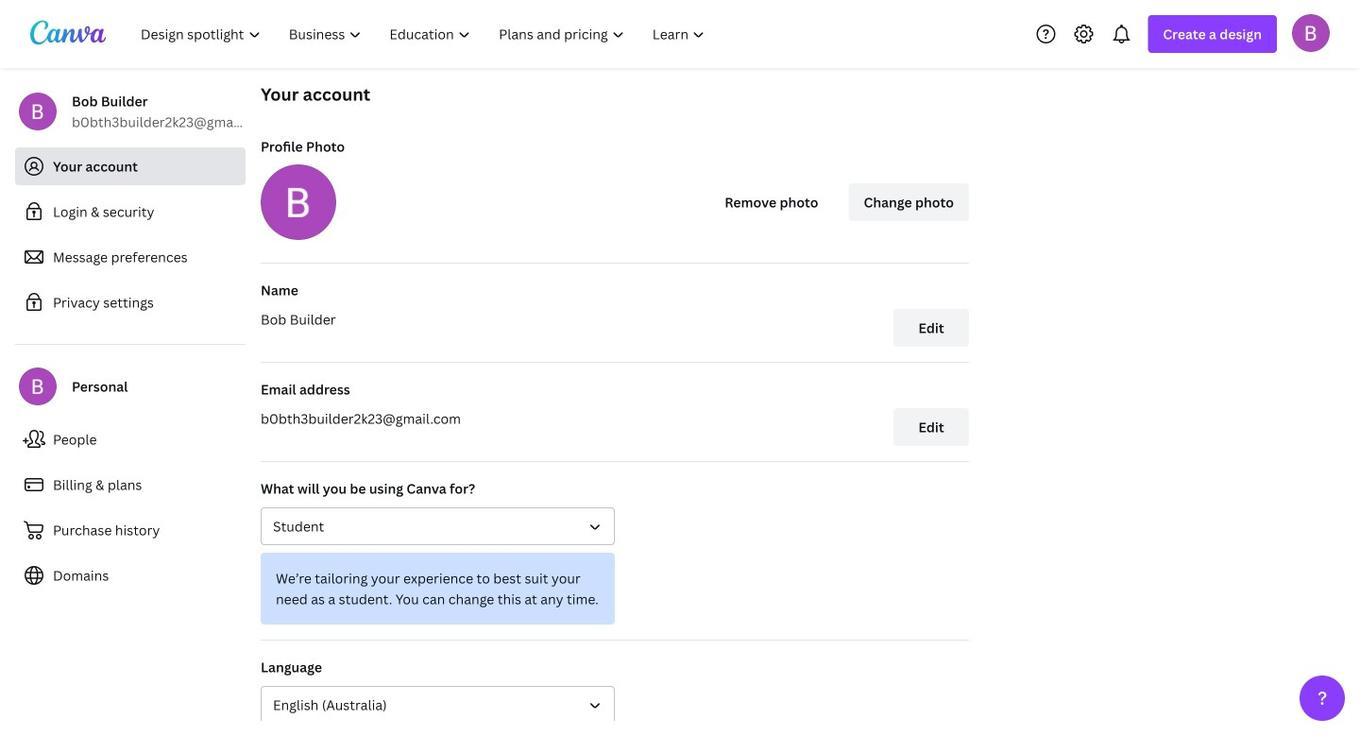 Task type: locate. For each thing, give the bounding box(es) containing it.
None button
[[261, 507, 615, 545]]

bob builder image
[[1293, 14, 1330, 52]]



Task type: describe. For each thing, give the bounding box(es) containing it.
top level navigation element
[[129, 15, 721, 53]]

Language: English (Australia) button
[[261, 686, 615, 724]]



Task type: vqa. For each thing, say whether or not it's contained in the screenshot.
Create inside the dropdown button
no



